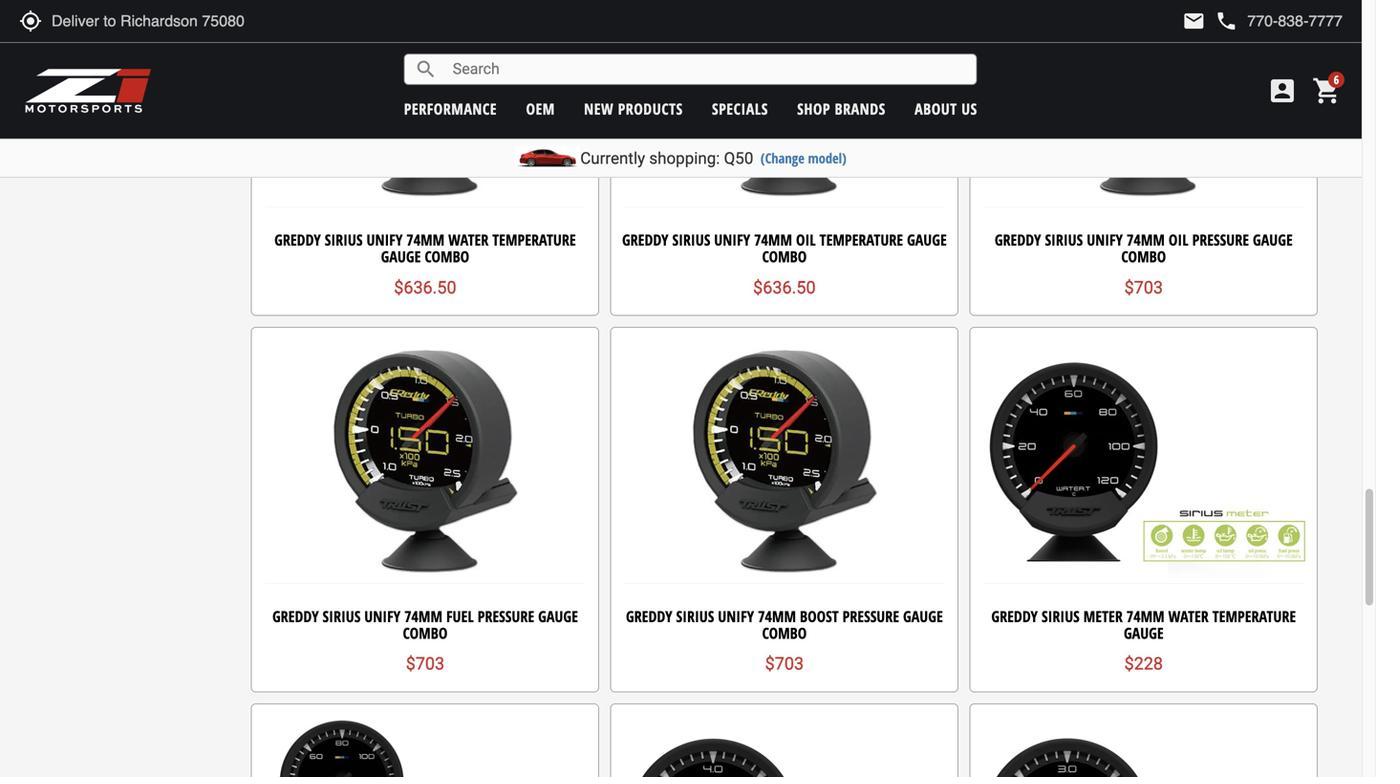 Task type: locate. For each thing, give the bounding box(es) containing it.
0 horizontal spatial $703
[[406, 654, 445, 674]]

performance
[[404, 98, 497, 119]]

sirius for greddy sirius unify 74mm fuel pressure gauge combo
[[323, 606, 361, 627]]

sirius inside greddy sirius unify 74mm fuel pressure gauge combo
[[323, 606, 361, 627]]

greddy
[[275, 230, 321, 250], [622, 230, 669, 250], [995, 230, 1042, 250], [272, 606, 319, 627], [626, 606, 673, 627], [992, 606, 1038, 627]]

74mm inside greddy sirius unify 74mm oil temperature gauge combo
[[754, 230, 793, 250]]

oil
[[796, 230, 816, 250], [1169, 230, 1189, 250]]

$228
[[1125, 654, 1164, 674]]

greddy inside greddy sirius unify 74mm boost pressure gauge combo
[[626, 606, 673, 627]]

temperature inside greddy sirius meter 74mm water temperature gauge
[[1213, 606, 1297, 627]]

unify for greddy sirius unify 74mm oil pressure gauge combo
[[1087, 230, 1124, 250]]

unify for greddy sirius unify 74mm oil temperature gauge combo
[[715, 230, 751, 250]]

$703 for oil
[[1125, 278, 1164, 298]]

gauge for greddy sirius unify 74mm water temperature gauge combo
[[381, 246, 421, 267]]

unify for greddy sirius unify 74mm boost pressure gauge combo
[[718, 606, 755, 627]]

0 horizontal spatial $636.50
[[394, 278, 457, 298]]

account_box
[[1268, 76, 1298, 106]]

$636.50 down greddy sirius unify 74mm water temperature gauge combo
[[394, 278, 457, 298]]

1 oil from the left
[[796, 230, 816, 250]]

1 horizontal spatial temperature
[[820, 230, 904, 250]]

phone link
[[1216, 10, 1343, 33]]

74mm for greddy sirius unify 74mm oil pressure gauge combo
[[1127, 230, 1165, 250]]

gauge for greddy sirius unify 74mm boost pressure gauge combo
[[904, 606, 944, 627]]

1 horizontal spatial oil
[[1169, 230, 1189, 250]]

sirius
[[325, 230, 363, 250], [673, 230, 711, 250], [1045, 230, 1084, 250], [323, 606, 361, 627], [677, 606, 715, 627], [1042, 606, 1080, 627]]

unify inside greddy sirius unify 74mm fuel pressure gauge combo
[[365, 606, 401, 627]]

74mm for greddy sirius unify 74mm oil temperature gauge combo
[[754, 230, 793, 250]]

temperature inside greddy sirius unify 74mm oil temperature gauge combo
[[820, 230, 904, 250]]

greddy inside greddy sirius unify 74mm water temperature gauge combo
[[275, 230, 321, 250]]

74mm
[[407, 230, 445, 250], [754, 230, 793, 250], [1127, 230, 1165, 250], [405, 606, 443, 627], [758, 606, 796, 627], [1127, 606, 1165, 627]]

gauge inside greddy sirius unify 74mm fuel pressure gauge combo
[[538, 606, 578, 627]]

combo for greddy sirius unify 74mm fuel pressure gauge combo
[[403, 623, 448, 643]]

unify inside greddy sirius unify 74mm oil pressure gauge combo
[[1087, 230, 1124, 250]]

gauge inside greddy sirius unify 74mm boost pressure gauge combo
[[904, 606, 944, 627]]

0 horizontal spatial oil
[[796, 230, 816, 250]]

unify inside greddy sirius unify 74mm boost pressure gauge combo
[[718, 606, 755, 627]]

0 horizontal spatial water
[[449, 230, 489, 250]]

water inside greddy sirius meter 74mm water temperature gauge
[[1169, 606, 1209, 627]]

gauge inside greddy sirius unify 74mm water temperature gauge combo
[[381, 246, 421, 267]]

temperature inside greddy sirius unify 74mm water temperature gauge combo
[[493, 230, 576, 250]]

1 horizontal spatial $636.50
[[754, 278, 816, 298]]

shop brands link
[[798, 98, 886, 119]]

new
[[584, 98, 614, 119]]

$703 down greddy sirius unify 74mm oil pressure gauge combo
[[1125, 278, 1164, 298]]

gauge inside greddy sirius unify 74mm oil pressure gauge combo
[[1254, 230, 1293, 250]]

sirius inside greddy sirius unify 74mm boost pressure gauge combo
[[677, 606, 715, 627]]

pressure for boost
[[843, 606, 900, 627]]

currently
[[581, 149, 646, 168]]

unify for greddy sirius unify 74mm fuel pressure gauge combo
[[365, 606, 401, 627]]

sirius inside greddy sirius unify 74mm oil temperature gauge combo
[[673, 230, 711, 250]]

combo inside greddy sirius unify 74mm fuel pressure gauge combo
[[403, 623, 448, 643]]

greddy inside greddy sirius unify 74mm oil temperature gauge combo
[[622, 230, 669, 250]]

$636.50 down greddy sirius unify 74mm oil temperature gauge combo
[[754, 278, 816, 298]]

greddy inside greddy sirius meter 74mm water temperature gauge
[[992, 606, 1038, 627]]

specials
[[712, 98, 769, 119]]

combo inside greddy sirius unify 74mm oil temperature gauge combo
[[762, 246, 807, 267]]

$703 down greddy sirius unify 74mm boost pressure gauge combo
[[766, 654, 804, 674]]

$636.50
[[394, 278, 457, 298], [754, 278, 816, 298]]

oil inside greddy sirius unify 74mm oil temperature gauge combo
[[796, 230, 816, 250]]

greddy inside greddy sirius unify 74mm fuel pressure gauge combo
[[272, 606, 319, 627]]

greddy sirius unify 74mm water temperature gauge combo
[[275, 230, 576, 267]]

mail phone
[[1183, 10, 1239, 33]]

74mm inside greddy sirius unify 74mm fuel pressure gauge combo
[[405, 606, 443, 627]]

74mm inside greddy sirius unify 74mm boost pressure gauge combo
[[758, 606, 796, 627]]

0 vertical spatial water
[[449, 230, 489, 250]]

74mm for greddy sirius unify 74mm boost pressure gauge combo
[[758, 606, 796, 627]]

$703 for boost
[[766, 654, 804, 674]]

$703 down greddy sirius unify 74mm fuel pressure gauge combo
[[406, 654, 445, 674]]

sirius for greddy sirius unify 74mm oil pressure gauge combo
[[1045, 230, 1084, 250]]

currently shopping: q50 (change model)
[[581, 149, 847, 168]]

$636.50 for oil
[[754, 278, 816, 298]]

unify
[[367, 230, 403, 250], [715, 230, 751, 250], [1087, 230, 1124, 250], [365, 606, 401, 627], [718, 606, 755, 627]]

temperature for greddy sirius unify 74mm water temperature gauge combo
[[493, 230, 576, 250]]

oil inside greddy sirius unify 74mm oil pressure gauge combo
[[1169, 230, 1189, 250]]

greddy for greddy sirius unify 74mm water temperature gauge combo
[[275, 230, 321, 250]]

sirius for greddy sirius meter 74mm water temperature gauge
[[1042, 606, 1080, 627]]

1 horizontal spatial water
[[1169, 606, 1209, 627]]

sirius for greddy sirius unify 74mm oil temperature gauge combo
[[673, 230, 711, 250]]

water for meter
[[1169, 606, 1209, 627]]

pressure inside greddy sirius unify 74mm oil pressure gauge combo
[[1193, 230, 1250, 250]]

unify inside greddy sirius unify 74mm water temperature gauge combo
[[367, 230, 403, 250]]

1 horizontal spatial pressure
[[843, 606, 900, 627]]

gauge inside greddy sirius meter 74mm water temperature gauge
[[1124, 623, 1164, 643]]

1 horizontal spatial $703
[[766, 654, 804, 674]]

combo
[[425, 246, 470, 267], [762, 246, 807, 267], [1122, 246, 1167, 267], [403, 623, 448, 643], [762, 623, 807, 643]]

0 horizontal spatial pressure
[[478, 606, 535, 627]]

temperature
[[493, 230, 576, 250], [820, 230, 904, 250], [1213, 606, 1297, 627]]

shopping:
[[650, 149, 720, 168]]

greddy for greddy sirius unify 74mm oil temperature gauge combo
[[622, 230, 669, 250]]

greddy inside greddy sirius unify 74mm oil pressure gauge combo
[[995, 230, 1042, 250]]

mail
[[1183, 10, 1206, 33]]

water inside greddy sirius unify 74mm water temperature gauge combo
[[449, 230, 489, 250]]

shop brands
[[798, 98, 886, 119]]

oil for temperature
[[796, 230, 816, 250]]

2 $636.50 from the left
[[754, 278, 816, 298]]

combo inside greddy sirius unify 74mm oil pressure gauge combo
[[1122, 246, 1167, 267]]

sirius inside greddy sirius unify 74mm oil pressure gauge combo
[[1045, 230, 1084, 250]]

(change model) link
[[761, 149, 847, 167]]

2 horizontal spatial $703
[[1125, 278, 1164, 298]]

unify inside greddy sirius unify 74mm oil temperature gauge combo
[[715, 230, 751, 250]]

0 horizontal spatial temperature
[[493, 230, 576, 250]]

combo for greddy sirius unify 74mm oil pressure gauge combo
[[1122, 246, 1167, 267]]

combo inside greddy sirius unify 74mm boost pressure gauge combo
[[762, 623, 807, 643]]

74mm inside greddy sirius meter 74mm water temperature gauge
[[1127, 606, 1165, 627]]

meter
[[1084, 606, 1123, 627]]

new products link
[[584, 98, 683, 119]]

pressure inside greddy sirius unify 74mm fuel pressure gauge combo
[[478, 606, 535, 627]]

phone
[[1216, 10, 1239, 33]]

gauge
[[907, 230, 947, 250], [1254, 230, 1293, 250], [381, 246, 421, 267], [538, 606, 578, 627], [904, 606, 944, 627], [1124, 623, 1164, 643]]

2 oil from the left
[[1169, 230, 1189, 250]]

greddy sirius unify 74mm boost pressure gauge combo
[[626, 606, 944, 643]]

temperature for greddy sirius unify 74mm oil temperature gauge combo
[[820, 230, 904, 250]]

$703
[[1125, 278, 1164, 298], [406, 654, 445, 674], [766, 654, 804, 674]]

sirius for greddy sirius unify 74mm boost pressure gauge combo
[[677, 606, 715, 627]]

sirius inside greddy sirius meter 74mm water temperature gauge
[[1042, 606, 1080, 627]]

greddy for greddy sirius unify 74mm oil pressure gauge combo
[[995, 230, 1042, 250]]

1 $636.50 from the left
[[394, 278, 457, 298]]

unify for greddy sirius unify 74mm water temperature gauge combo
[[367, 230, 403, 250]]

fuel
[[446, 606, 474, 627]]

mail link
[[1183, 10, 1206, 33]]

pressure inside greddy sirius unify 74mm boost pressure gauge combo
[[843, 606, 900, 627]]

2 horizontal spatial temperature
[[1213, 606, 1297, 627]]

sirius inside greddy sirius unify 74mm water temperature gauge combo
[[325, 230, 363, 250]]

74mm inside greddy sirius unify 74mm water temperature gauge combo
[[407, 230, 445, 250]]

greddy sirius unify 74mm oil pressure gauge combo
[[995, 230, 1293, 267]]

74mm inside greddy sirius unify 74mm oil pressure gauge combo
[[1127, 230, 1165, 250]]

gauge inside greddy sirius unify 74mm oil temperature gauge combo
[[907, 230, 947, 250]]

2 horizontal spatial pressure
[[1193, 230, 1250, 250]]

oem link
[[526, 98, 555, 119]]

1 vertical spatial water
[[1169, 606, 1209, 627]]

combo inside greddy sirius unify 74mm water temperature gauge combo
[[425, 246, 470, 267]]

water
[[449, 230, 489, 250], [1169, 606, 1209, 627]]

pressure
[[1193, 230, 1250, 250], [478, 606, 535, 627], [843, 606, 900, 627]]

combo for greddy sirius unify 74mm water temperature gauge combo
[[425, 246, 470, 267]]



Task type: describe. For each thing, give the bounding box(es) containing it.
pressure for oil
[[1193, 230, 1250, 250]]

model)
[[808, 149, 847, 167]]

about
[[915, 98, 958, 119]]

search
[[415, 58, 438, 81]]

temperature for greddy sirius meter 74mm water temperature gauge
[[1213, 606, 1297, 627]]

z1 motorsports logo image
[[24, 67, 152, 115]]

greddy sirius meter 74mm water temperature gauge
[[992, 606, 1297, 643]]

shopping_cart
[[1313, 76, 1343, 106]]

products
[[618, 98, 683, 119]]

Search search field
[[438, 55, 977, 84]]

sirius for greddy sirius unify 74mm water temperature gauge combo
[[325, 230, 363, 250]]

oil for pressure
[[1169, 230, 1189, 250]]

q50
[[724, 149, 754, 168]]

74mm for greddy sirius meter 74mm water temperature gauge
[[1127, 606, 1165, 627]]

shop
[[798, 98, 831, 119]]

pressure for fuel
[[478, 606, 535, 627]]

performance link
[[404, 98, 497, 119]]

my_location
[[19, 10, 42, 33]]

combo for greddy sirius unify 74mm oil temperature gauge combo
[[762, 246, 807, 267]]

greddy sirius unify 74mm fuel pressure gauge combo
[[272, 606, 578, 643]]

about us
[[915, 98, 978, 119]]

gauge for greddy sirius unify 74mm oil pressure gauge combo
[[1254, 230, 1293, 250]]

gauge for greddy sirius unify 74mm oil temperature gauge combo
[[907, 230, 947, 250]]

$703 for fuel
[[406, 654, 445, 674]]

account_box link
[[1263, 76, 1303, 106]]

boost
[[800, 606, 839, 627]]

greddy for greddy sirius unify 74mm fuel pressure gauge combo
[[272, 606, 319, 627]]

specials link
[[712, 98, 769, 119]]

$636.50 for water
[[394, 278, 457, 298]]

water for unify
[[449, 230, 489, 250]]

(change
[[761, 149, 805, 167]]

greddy sirius unify 74mm oil temperature gauge combo
[[622, 230, 947, 267]]

74mm for greddy sirius unify 74mm fuel pressure gauge combo
[[405, 606, 443, 627]]

greddy for greddy sirius unify 74mm boost pressure gauge combo
[[626, 606, 673, 627]]

oem
[[526, 98, 555, 119]]

us
[[962, 98, 978, 119]]

74mm for greddy sirius unify 74mm water temperature gauge combo
[[407, 230, 445, 250]]

gauge for greddy sirius meter 74mm water temperature gauge
[[1124, 623, 1164, 643]]

shopping_cart link
[[1308, 76, 1343, 106]]

greddy for greddy sirius meter 74mm water temperature gauge
[[992, 606, 1038, 627]]

new products
[[584, 98, 683, 119]]

brands
[[835, 98, 886, 119]]

gauge for greddy sirius unify 74mm fuel pressure gauge combo
[[538, 606, 578, 627]]

about us link
[[915, 98, 978, 119]]

combo for greddy sirius unify 74mm boost pressure gauge combo
[[762, 623, 807, 643]]



Task type: vqa. For each thing, say whether or not it's contained in the screenshot.


